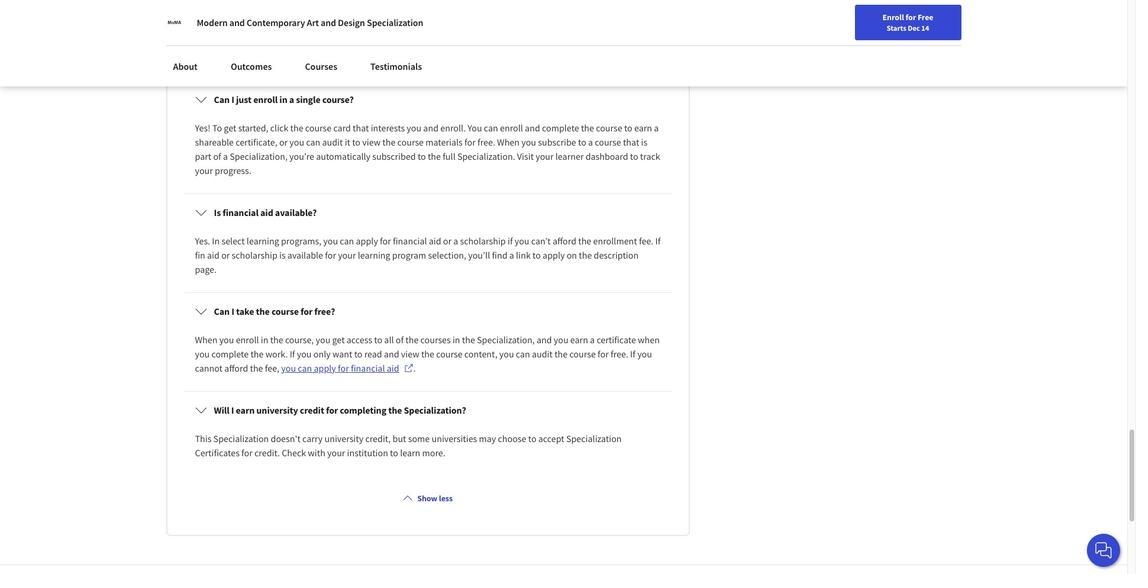 Task type: locate. For each thing, give the bounding box(es) containing it.
refund left policy
[[436, 51, 463, 63]]

can inside yes. in select learning programs, you can apply for financial aid or a scholarship if you can't afford the enrollment fee. if fin aid or scholarship is available for your learning program selection, you'll find a link to apply on the description page.
[[340, 235, 354, 247]]

complete up the cannot
[[212, 348, 249, 360]]

enroll
[[883, 12, 905, 22]]

can i take the course for free? button
[[186, 295, 671, 328]]

refund for policy?
[[261, 9, 289, 21]]

during
[[363, 37, 389, 49]]

0 vertical spatial full
[[422, 51, 434, 63]]

learning
[[247, 235, 279, 247], [358, 249, 391, 261]]

if inside if you subscribed, you get a 7-day free trial during which you can cancel at no penalty. after that, we don't give refunds, but you can cancel your subscription at any time.
[[195, 37, 200, 49]]

1 can from the top
[[214, 93, 230, 105]]

just
[[236, 93, 252, 105]]

0 horizontal spatial complete
[[212, 348, 249, 360]]

in right courses at the bottom left
[[453, 334, 460, 346]]

1 horizontal spatial full
[[443, 150, 456, 162]]

learner
[[556, 150, 584, 162]]

0 vertical spatial refund
[[261, 9, 289, 21]]

can
[[433, 37, 448, 49], [227, 51, 241, 63], [484, 122, 498, 134], [306, 136, 320, 148], [340, 235, 354, 247], [516, 348, 530, 360], [298, 362, 312, 374]]

show less
[[418, 493, 453, 504]]

programs,
[[281, 235, 322, 247]]

None search field
[[169, 7, 453, 31]]

afford inside yes. in select learning programs, you can apply for financial aid or a scholarship if you can't afford the enrollment fee. if fin aid or scholarship is available for your learning program selection, you'll find a link to apply on the description page.
[[553, 235, 577, 247]]

enroll
[[253, 93, 278, 105], [500, 122, 523, 134], [236, 334, 259, 346]]

enroll inside dropdown button
[[253, 93, 278, 105]]

of right 'all'
[[396, 334, 404, 346]]

can up see our full refund policy
[[433, 37, 448, 49]]

1 horizontal spatial afford
[[553, 235, 577, 247]]

full inside yes! to get started, click the course card that interests you and enroll. you can enroll and complete the course to earn a shareable certificate, or you can audit it to view the course materials for free. when you subscribe to a course that is part of a specialization, you're automatically subscribed to the full specialization. visit your learner dashboard to track your progress.
[[443, 150, 456, 162]]

earn
[[635, 122, 652, 134], [571, 334, 588, 346], [236, 404, 255, 416]]

to right link
[[533, 249, 541, 261]]

0 horizontal spatial or
[[221, 249, 230, 261]]

2 vertical spatial is
[[279, 249, 286, 261]]

for right credit
[[326, 404, 338, 416]]

dashboard
[[586, 150, 629, 162]]

university up 'institution'
[[325, 433, 364, 445]]

0 vertical spatial view
[[362, 136, 381, 148]]

enrollment
[[594, 235, 637, 247]]

full down materials
[[443, 150, 456, 162]]

audit
[[322, 136, 343, 148], [532, 348, 553, 360]]

1 horizontal spatial or
[[279, 136, 288, 148]]

policy
[[464, 51, 488, 63]]

starts
[[887, 23, 907, 33]]

a left single
[[289, 93, 294, 105]]

cancel down subscribed, at the left top of page
[[243, 51, 269, 63]]

your
[[271, 51, 288, 63], [536, 150, 554, 162], [195, 165, 213, 176], [338, 249, 356, 261], [327, 447, 345, 459]]

0 vertical spatial when
[[497, 136, 520, 148]]

get right to
[[224, 122, 236, 134]]

is financial aid available?
[[214, 207, 317, 218]]

aid left available?
[[260, 207, 273, 218]]

specialization, down certificate,
[[230, 150, 288, 162]]

1 horizontal spatial but
[[393, 433, 406, 445]]

for down is financial aid available? dropdown button
[[380, 235, 391, 247]]

university inside dropdown button
[[257, 404, 298, 416]]

can up you're
[[306, 136, 320, 148]]

0 horizontal spatial afford
[[225, 362, 248, 374]]

2 horizontal spatial in
[[453, 334, 460, 346]]

show
[[418, 493, 438, 504]]

2 vertical spatial enroll
[[236, 334, 259, 346]]

a inside if you subscribed, you get a 7-day free trial during which you can cancel at no penalty. after that, we don't give refunds, but you can cancel your subscription at any time.
[[297, 37, 302, 49]]

financial down read
[[351, 362, 385, 374]]

0 horizontal spatial at
[[341, 51, 349, 63]]

2 vertical spatial apply
[[314, 362, 336, 374]]

earn inside when you enroll in the course, you get access to all of the courses in the specialization, and you earn a certificate when you complete the work. if you only want to read and view the course content, you can audit the course for free. if you cannot afford the fee,
[[571, 334, 588, 346]]

0 vertical spatial financial
[[223, 207, 259, 218]]

with
[[308, 447, 326, 459]]

0 horizontal spatial is
[[237, 9, 244, 21]]

1 horizontal spatial free.
[[611, 348, 629, 360]]

i right will
[[231, 404, 234, 416]]

0 horizontal spatial audit
[[322, 136, 343, 148]]

or down click
[[279, 136, 288, 148]]

1 vertical spatial but
[[393, 433, 406, 445]]

a left 7-
[[297, 37, 302, 49]]

if inside yes. in select learning programs, you can apply for financial aid or a scholarship if you can't afford the enrollment fee. if fin aid or scholarship is available for your learning program selection, you'll find a link to apply on the description page.
[[656, 235, 661, 247]]

0 vertical spatial of
[[213, 150, 221, 162]]

complete
[[542, 122, 579, 134], [212, 348, 249, 360]]

refund inside dropdown button
[[261, 9, 289, 21]]

afford up the 'on'
[[553, 235, 577, 247]]

2 vertical spatial i
[[231, 404, 234, 416]]

enroll inside yes! to get started, click the course card that interests you and enroll. you can enroll and complete the course to earn a shareable certificate, or you can audit it to view the course materials for free. when you subscribe to a course that is part of a specialization, you're automatically subscribed to the full specialization. visit your learner dashboard to track your progress.
[[500, 122, 523, 134]]

enroll up visit
[[500, 122, 523, 134]]

carry
[[303, 433, 323, 445]]

2 vertical spatial get
[[332, 334, 345, 346]]

1 vertical spatial afford
[[225, 362, 248, 374]]

get
[[283, 37, 296, 49], [224, 122, 236, 134], [332, 334, 345, 346]]

1 horizontal spatial learning
[[358, 249, 391, 261]]

your inside if you subscribed, you get a 7-day free trial during which you can cancel at no penalty. after that, we don't give refunds, but you can cancel your subscription at any time.
[[271, 51, 288, 63]]

the
[[246, 9, 259, 21], [290, 122, 303, 134], [581, 122, 594, 134], [383, 136, 396, 148], [428, 150, 441, 162], [579, 235, 592, 247], [579, 249, 592, 261], [256, 305, 270, 317], [270, 334, 283, 346], [406, 334, 419, 346], [462, 334, 475, 346], [251, 348, 264, 360], [421, 348, 435, 360], [555, 348, 568, 360], [250, 362, 263, 374], [388, 404, 402, 416]]

cancel up policy
[[449, 37, 475, 49]]

in inside dropdown button
[[280, 93, 288, 105]]

0 vertical spatial university
[[257, 404, 298, 416]]

but up learn
[[393, 433, 406, 445]]

full right "our"
[[422, 51, 434, 63]]

if right work.
[[290, 348, 295, 360]]

complete inside yes! to get started, click the course card that interests you and enroll. you can enroll and complete the course to earn a shareable certificate, or you can audit it to view the course materials for free. when you subscribe to a course that is part of a specialization, you're automatically subscribed to the full specialization. visit your learner dashboard to track your progress.
[[542, 122, 579, 134]]

specialization up the which on the left
[[367, 17, 424, 28]]

but inside the "this specialization doesn't carry university credit, but some universities may choose to accept specialization certificates for credit. check with your institution to learn more."
[[393, 433, 406, 445]]

university up doesn't
[[257, 404, 298, 416]]

0 vertical spatial afford
[[553, 235, 577, 247]]

university
[[257, 404, 298, 416], [325, 433, 364, 445]]

of inside yes! to get started, click the course card that interests you and enroll. you can enroll and complete the course to earn a shareable certificate, or you can audit it to view the course materials for free. when you subscribe to a course that is part of a specialization, you're automatically subscribed to the full specialization. visit your learner dashboard to track your progress.
[[213, 150, 221, 162]]

we
[[573, 37, 585, 49]]

of right part
[[213, 150, 221, 162]]

can right content,
[[516, 348, 530, 360]]

i
[[232, 93, 234, 105], [232, 305, 234, 317], [231, 404, 234, 416]]

it
[[345, 136, 350, 148]]

0 horizontal spatial full
[[422, 51, 434, 63]]

0 vertical spatial i
[[232, 93, 234, 105]]

2 vertical spatial financial
[[351, 362, 385, 374]]

can down course, at bottom left
[[298, 362, 312, 374]]

afford right the cannot
[[225, 362, 248, 374]]

click
[[270, 122, 289, 134]]

0 horizontal spatial in
[[261, 334, 268, 346]]

for down certificate
[[598, 348, 609, 360]]

of
[[213, 150, 221, 162], [396, 334, 404, 346]]

is
[[237, 9, 244, 21], [641, 136, 648, 148], [279, 249, 286, 261]]

your down subscribe
[[536, 150, 554, 162]]

1 vertical spatial university
[[325, 433, 364, 445]]

1 vertical spatial specialization,
[[477, 334, 535, 346]]

courses
[[305, 60, 338, 72]]

specialization right accept
[[567, 433, 622, 445]]

scholarship down select
[[232, 249, 278, 261]]

1 vertical spatial or
[[443, 235, 452, 247]]

afford
[[553, 235, 577, 247], [225, 362, 248, 374]]

what
[[214, 9, 235, 21]]

view down "interests"
[[362, 136, 381, 148]]

1 vertical spatial refund
[[436, 51, 463, 63]]

when
[[497, 136, 520, 148], [195, 334, 218, 346]]

about
[[173, 60, 198, 72]]

i inside "can i take the course for free?" dropdown button
[[232, 305, 234, 317]]

you'll
[[468, 249, 490, 261]]

that up dashboard
[[623, 136, 640, 148]]

0 vertical spatial that
[[353, 122, 369, 134]]

of inside when you enroll in the course, you get access to all of the courses in the specialization, and you earn a certificate when you complete the work. if you only want to read and view the course content, you can audit the course for free. if you cannot afford the fee,
[[396, 334, 404, 346]]

for left 'free?'
[[301, 305, 313, 317]]

1 vertical spatial view
[[401, 348, 420, 360]]

1 horizontal spatial university
[[325, 433, 364, 445]]

card
[[334, 122, 351, 134]]

1 horizontal spatial earn
[[571, 334, 588, 346]]

2 horizontal spatial or
[[443, 235, 452, 247]]

1 horizontal spatial refund
[[436, 51, 463, 63]]

to
[[625, 122, 633, 134], [352, 136, 361, 148], [578, 136, 587, 148], [418, 150, 426, 162], [630, 150, 639, 162], [533, 249, 541, 261], [374, 334, 383, 346], [354, 348, 363, 360], [529, 433, 537, 445], [390, 447, 398, 459]]

your right with
[[327, 447, 345, 459]]

1 vertical spatial audit
[[532, 348, 553, 360]]

when up visit
[[497, 136, 520, 148]]

0 horizontal spatial refund
[[261, 9, 289, 21]]

2 horizontal spatial get
[[332, 334, 345, 346]]

i for earn
[[231, 404, 234, 416]]

a inside when you enroll in the course, you get access to all of the courses in the specialization, and you earn a certificate when you complete the work. if you only want to read and view the course content, you can audit the course for free. if you cannot afford the fee,
[[590, 334, 595, 346]]

for inside yes! to get started, click the course card that interests you and enroll. you can enroll and complete the course to earn a shareable certificate, or you can audit it to view the course materials for free. when you subscribe to a course that is part of a specialization, you're automatically subscribed to the full specialization. visit your learner dashboard to track your progress.
[[465, 136, 476, 148]]

view inside when you enroll in the course, you get access to all of the courses in the specialization, and you earn a certificate when you complete the work. if you only want to read and view the course content, you can audit the course for free. if you cannot afford the fee,
[[401, 348, 420, 360]]

this specialization doesn't carry university credit, but some universities may choose to accept specialization certificates for credit. check with your institution to learn more.
[[195, 433, 624, 459]]

your inside yes. in select learning programs, you can apply for financial aid or a scholarship if you can't afford the enrollment fee. if fin aid or scholarship is available for your learning program selection, you'll find a link to apply on the description page.
[[338, 249, 356, 261]]

is left available
[[279, 249, 286, 261]]

i inside can i just enroll in a single course? dropdown button
[[232, 93, 234, 105]]

refund for policy
[[436, 51, 463, 63]]

can left take
[[214, 305, 230, 317]]

only
[[314, 348, 331, 360]]

a
[[297, 37, 302, 49], [289, 93, 294, 105], [654, 122, 659, 134], [588, 136, 593, 148], [223, 150, 228, 162], [454, 235, 458, 247], [510, 249, 514, 261], [590, 334, 595, 346]]

in
[[280, 93, 288, 105], [261, 334, 268, 346], [453, 334, 460, 346]]

1 horizontal spatial financial
[[351, 362, 385, 374]]

i left take
[[232, 305, 234, 317]]

policy?
[[291, 9, 320, 21]]

institution
[[347, 447, 388, 459]]

if you subscribed, you get a 7-day free trial during which you can cancel at no penalty. after that, we don't give refunds, but you can cancel your subscription at any time.
[[195, 37, 662, 63]]

is right what
[[237, 9, 244, 21]]

fee.
[[639, 235, 654, 247]]

at
[[477, 37, 485, 49], [341, 51, 349, 63]]

specialization
[[367, 17, 424, 28], [213, 433, 269, 445], [567, 433, 622, 445]]

2 vertical spatial earn
[[236, 404, 255, 416]]

enroll inside when you enroll in the course, you get access to all of the courses in the specialization, and you earn a certificate when you complete the work. if you only want to read and view the course content, you can audit the course for free. if you cannot afford the fee,
[[236, 334, 259, 346]]

1 horizontal spatial cancel
[[449, 37, 475, 49]]

financial right is
[[223, 207, 259, 218]]

i inside will i earn university credit for completing the specialization? dropdown button
[[231, 404, 234, 416]]

refund left 'policy?'
[[261, 9, 289, 21]]

for left credit.
[[242, 447, 253, 459]]

you
[[202, 37, 217, 49], [266, 37, 281, 49], [417, 37, 431, 49], [211, 51, 225, 63], [407, 122, 422, 134], [290, 136, 304, 148], [522, 136, 536, 148], [323, 235, 338, 247], [515, 235, 530, 247], [219, 334, 234, 346], [316, 334, 331, 346], [554, 334, 569, 346], [195, 348, 210, 360], [297, 348, 312, 360], [500, 348, 514, 360], [638, 348, 652, 360], [281, 362, 296, 374]]

1 horizontal spatial specialization
[[367, 17, 424, 28]]

yes. in select learning programs, you can apply for financial aid or a scholarship if you can't afford the enrollment fee. if fin aid or scholarship is available for your learning program selection, you'll find a link to apply on the description page.
[[195, 235, 663, 275]]

is up track
[[641, 136, 648, 148]]

aid up selection,
[[429, 235, 441, 247]]

free
[[918, 12, 934, 22]]

when up the cannot
[[195, 334, 218, 346]]

0 vertical spatial get
[[283, 37, 296, 49]]

scholarship
[[460, 235, 506, 247], [232, 249, 278, 261]]

can right programs,
[[340, 235, 354, 247]]

to left accept
[[529, 433, 537, 445]]

or down select
[[221, 249, 230, 261]]

a up progress.
[[223, 150, 228, 162]]

enroll right just in the top left of the page
[[253, 93, 278, 105]]

materials
[[426, 136, 463, 148]]

2 horizontal spatial financial
[[393, 235, 427, 247]]

single
[[296, 93, 321, 105]]

0 vertical spatial audit
[[322, 136, 343, 148]]

financial
[[223, 207, 259, 218], [393, 235, 427, 247], [351, 362, 385, 374]]

yes.
[[195, 235, 210, 247]]

at left "no"
[[477, 37, 485, 49]]

1 vertical spatial apply
[[543, 249, 565, 261]]

1 vertical spatial financial
[[393, 235, 427, 247]]

enroll down take
[[236, 334, 259, 346]]

1 vertical spatial when
[[195, 334, 218, 346]]

scholarship up you'll
[[460, 235, 506, 247]]

0 vertical spatial cancel
[[449, 37, 475, 49]]

1 horizontal spatial in
[[280, 93, 288, 105]]

learning down is financial aid available?
[[247, 235, 279, 247]]

1 horizontal spatial when
[[497, 136, 520, 148]]

1 horizontal spatial that
[[623, 136, 640, 148]]

a inside dropdown button
[[289, 93, 294, 105]]

or up selection,
[[443, 235, 452, 247]]

2 horizontal spatial apply
[[543, 249, 565, 261]]

if
[[195, 37, 200, 49], [656, 235, 661, 247], [290, 348, 295, 360], [631, 348, 636, 360]]

get up want
[[332, 334, 345, 346]]

1 horizontal spatial scholarship
[[460, 235, 506, 247]]

your down contemporary
[[271, 51, 288, 63]]

in left single
[[280, 93, 288, 105]]

can inside can i just enroll in a single course? dropdown button
[[214, 93, 230, 105]]

1 vertical spatial enroll
[[500, 122, 523, 134]]

1 horizontal spatial audit
[[532, 348, 553, 360]]

get left 7-
[[283, 37, 296, 49]]

2 horizontal spatial specialization
[[567, 433, 622, 445]]

1 vertical spatial earn
[[571, 334, 588, 346]]

2 horizontal spatial earn
[[635, 122, 652, 134]]

a left certificate
[[590, 334, 595, 346]]

view up "opens in a new tab" image
[[401, 348, 420, 360]]

complete inside when you enroll in the course, you get access to all of the courses in the specialization, and you earn a certificate when you complete the work. if you only want to read and view the course content, you can audit the course for free. if you cannot afford the fee,
[[212, 348, 249, 360]]

can i take the course for free?
[[214, 305, 335, 317]]

0 vertical spatial but
[[195, 51, 209, 63]]

course?
[[323, 93, 354, 105]]

0 horizontal spatial university
[[257, 404, 298, 416]]

1 vertical spatial learning
[[358, 249, 391, 261]]

0 vertical spatial apply
[[356, 235, 378, 247]]

credit
[[300, 404, 324, 416]]

free
[[328, 37, 343, 49]]

1 horizontal spatial get
[[283, 37, 296, 49]]

at left any
[[341, 51, 349, 63]]

get inside when you enroll in the course, you get access to all of the courses in the specialization, and you earn a certificate when you complete the work. if you only want to read and view the course content, you can audit the course for free. if you cannot afford the fee,
[[332, 334, 345, 346]]

when inside yes! to get started, click the course card that interests you and enroll. you can enroll and complete the course to earn a shareable certificate, or you can audit it to view the course materials for free. when you subscribe to a course that is part of a specialization, you're automatically subscribed to the full specialization. visit your learner dashboard to track your progress.
[[497, 136, 520, 148]]

1 vertical spatial i
[[232, 305, 234, 317]]

read
[[365, 348, 382, 360]]

earn right will
[[236, 404, 255, 416]]

0 horizontal spatial of
[[213, 150, 221, 162]]

financial inside yes. in select learning programs, you can apply for financial aid or a scholarship if you can't afford the enrollment fee. if fin aid or scholarship is available for your learning program selection, you'll find a link to apply on the description page.
[[393, 235, 427, 247]]

1 horizontal spatial of
[[396, 334, 404, 346]]

refunds,
[[628, 37, 660, 49]]

penalty.
[[499, 37, 531, 49]]

0 horizontal spatial financial
[[223, 207, 259, 218]]

after
[[533, 37, 551, 49]]

can for can i take the course for free?
[[214, 305, 230, 317]]

to down materials
[[418, 150, 426, 162]]

audit inside yes! to get started, click the course card that interests you and enroll. you can enroll and complete the course to earn a shareable certificate, or you can audit it to view the course materials for free. when you subscribe to a course that is part of a specialization, you're automatically subscribed to the full specialization. visit your learner dashboard to track your progress.
[[322, 136, 343, 148]]

earn left certificate
[[571, 334, 588, 346]]

specialization up certificates
[[213, 433, 269, 445]]

1 vertical spatial of
[[396, 334, 404, 346]]

for right available
[[325, 249, 336, 261]]

on
[[567, 249, 577, 261]]

modern and contemporary art and design specialization
[[197, 17, 424, 28]]

i for just
[[232, 93, 234, 105]]

certificate,
[[236, 136, 277, 148]]

0 horizontal spatial free.
[[478, 136, 495, 148]]

1 vertical spatial complete
[[212, 348, 249, 360]]

0 horizontal spatial learning
[[247, 235, 279, 247]]

that right card
[[353, 122, 369, 134]]

1 vertical spatial can
[[214, 305, 230, 317]]

0 horizontal spatial get
[[224, 122, 236, 134]]

can inside "can i take the course for free?" dropdown button
[[214, 305, 230, 317]]

your inside the "this specialization doesn't carry university credit, but some universities may choose to accept specialization certificates for credit. check with your institution to learn more."
[[327, 447, 345, 459]]

aid left "opens in a new tab" image
[[387, 362, 399, 374]]

2 can from the top
[[214, 305, 230, 317]]

0 vertical spatial earn
[[635, 122, 652, 134]]

credit,
[[366, 433, 391, 445]]

free?
[[315, 305, 335, 317]]

0 horizontal spatial cancel
[[243, 51, 269, 63]]

course inside dropdown button
[[272, 305, 299, 317]]

0 horizontal spatial view
[[362, 136, 381, 148]]

financial up program on the left of the page
[[393, 235, 427, 247]]

credit.
[[255, 447, 280, 459]]

1 vertical spatial is
[[641, 136, 648, 148]]

earn up track
[[635, 122, 652, 134]]

if down modern
[[195, 37, 200, 49]]

0 vertical spatial can
[[214, 93, 230, 105]]

1 vertical spatial get
[[224, 122, 236, 134]]

can't
[[531, 235, 551, 247]]

free. up specialization.
[[478, 136, 495, 148]]

0 vertical spatial at
[[477, 37, 485, 49]]

in up work.
[[261, 334, 268, 346]]

your right available
[[338, 249, 356, 261]]

complete up subscribe
[[542, 122, 579, 134]]

0 vertical spatial complete
[[542, 122, 579, 134]]

0 vertical spatial or
[[279, 136, 288, 148]]

free. down certificate
[[611, 348, 629, 360]]

0 horizontal spatial apply
[[314, 362, 336, 374]]



Task type: vqa. For each thing, say whether or not it's contained in the screenshot.
'Georgetown University'
no



Task type: describe. For each thing, give the bounding box(es) containing it.
access
[[347, 334, 372, 346]]

to up dashboard
[[625, 122, 633, 134]]

earn inside will i earn university credit for completing the specialization? dropdown button
[[236, 404, 255, 416]]

a up dashboard
[[588, 136, 593, 148]]

design
[[338, 17, 365, 28]]

to inside yes. in select learning programs, you can apply for financial aid or a scholarship if you can't afford the enrollment fee. if fin aid or scholarship is available for your learning program selection, you'll find a link to apply on the description page.
[[533, 249, 541, 261]]

some
[[408, 433, 430, 445]]

chat with us image
[[1095, 541, 1114, 560]]

outcomes link
[[224, 53, 279, 79]]

to left track
[[630, 150, 639, 162]]

14
[[922, 23, 930, 33]]

specialization, inside yes! to get started, click the course card that interests you and enroll. you can enroll and complete the course to earn a shareable certificate, or you can audit it to view the course materials for free. when you subscribe to a course that is part of a specialization, you're automatically subscribed to the full specialization. visit your learner dashboard to track your progress.
[[230, 150, 288, 162]]

when you enroll in the course, you get access to all of the courses in the specialization, and you earn a certificate when you complete the work. if you only want to read and view the course content, you can audit the course for free. if you cannot afford the fee,
[[195, 334, 662, 374]]

take
[[236, 305, 254, 317]]

program
[[392, 249, 426, 261]]

for inside the "this specialization doesn't carry university credit, but some universities may choose to accept specialization certificates for credit. check with your institution to learn more."
[[242, 447, 253, 459]]

to down access
[[354, 348, 363, 360]]

to left 'all'
[[374, 334, 383, 346]]

about link
[[166, 53, 205, 79]]

can right you
[[484, 122, 498, 134]]

progress.
[[215, 165, 251, 176]]

cannot
[[195, 362, 223, 374]]

get inside yes! to get started, click the course card that interests you and enroll. you can enroll and complete the course to earn a shareable certificate, or you can audit it to view the course materials for free. when you subscribe to a course that is part of a specialization, you're automatically subscribed to the full specialization. visit your learner dashboard to track your progress.
[[224, 122, 236, 134]]

visit
[[517, 150, 534, 162]]

give
[[610, 37, 626, 49]]

track
[[641, 150, 661, 162]]

university inside the "this specialization doesn't carry university credit, but some universities may choose to accept specialization certificates for credit. check with your institution to learn more."
[[325, 433, 364, 445]]

view inside yes! to get started, click the course card that interests you and enroll. you can enroll and complete the course to earn a shareable certificate, or you can audit it to view the course materials for free. when you subscribe to a course that is part of a specialization, you're automatically subscribed to the full specialization. visit your learner dashboard to track your progress.
[[362, 136, 381, 148]]

courses
[[421, 334, 451, 346]]

course,
[[285, 334, 314, 346]]

fee,
[[265, 362, 280, 374]]

see
[[390, 51, 404, 63]]

0 horizontal spatial scholarship
[[232, 249, 278, 261]]

for inside enroll for free starts dec 14
[[906, 12, 917, 22]]

no
[[486, 37, 497, 49]]

don't
[[587, 37, 608, 49]]

art
[[307, 17, 319, 28]]

a left link
[[510, 249, 514, 261]]

subscription
[[290, 51, 340, 63]]

any
[[351, 51, 366, 63]]

what is the refund policy? button
[[186, 0, 671, 31]]

for inside dropdown button
[[301, 305, 313, 317]]

day
[[312, 37, 326, 49]]

interests
[[371, 122, 405, 134]]

financial inside is financial aid available? dropdown button
[[223, 207, 259, 218]]

selection,
[[428, 249, 467, 261]]

automatically
[[316, 150, 371, 162]]

which
[[391, 37, 415, 49]]

english button
[[879, 0, 951, 38]]

for down want
[[338, 362, 349, 374]]

yes!
[[195, 122, 211, 134]]

less
[[439, 493, 453, 504]]

but inside if you subscribed, you get a 7-day free trial during which you can cancel at no penalty. after that, we don't give refunds, but you can cancel your subscription at any time.
[[195, 51, 209, 63]]

can i just enroll in a single course?
[[214, 93, 354, 105]]

certificates
[[195, 447, 240, 459]]

audit inside when you enroll in the course, you get access to all of the courses in the specialization, and you earn a certificate when you complete the work. if you only want to read and view the course content, you can audit the course for free. if you cannot afford the fee,
[[532, 348, 553, 360]]

specialization, inside when you enroll in the course, you get access to all of the courses in the specialization, and you earn a certificate when you complete the work. if you only want to read and view the course content, you can audit the course for free. if you cannot afford the fee,
[[477, 334, 535, 346]]

english
[[901, 13, 929, 25]]

can down subscribed, at the left top of page
[[227, 51, 241, 63]]

part
[[195, 150, 211, 162]]

will
[[214, 404, 230, 416]]

0 horizontal spatial that
[[353, 122, 369, 134]]

accept
[[539, 433, 565, 445]]

see our full refund policy link
[[390, 50, 503, 64]]

1 vertical spatial cancel
[[243, 51, 269, 63]]

work.
[[266, 348, 288, 360]]

you're
[[290, 150, 314, 162]]

when
[[638, 334, 660, 346]]

may
[[479, 433, 496, 445]]

the museum of modern art image
[[166, 14, 183, 31]]

what is the refund policy?
[[214, 9, 320, 21]]

i for take
[[232, 305, 234, 317]]

shopping cart: 1 item image
[[851, 9, 873, 28]]

0 horizontal spatial specialization
[[213, 433, 269, 445]]

aid inside dropdown button
[[260, 207, 273, 218]]

1 vertical spatial at
[[341, 51, 349, 63]]

your down part
[[195, 165, 213, 176]]

is inside yes. in select learning programs, you can apply for financial aid or a scholarship if you can't afford the enrollment fee. if fin aid or scholarship is available for your learning program selection, you'll find a link to apply on the description page.
[[279, 249, 286, 261]]

want
[[333, 348, 353, 360]]

aid right fin
[[207, 249, 220, 261]]

link
[[516, 249, 531, 261]]

earn inside yes! to get started, click the course card that interests you and enroll. you can enroll and complete the course to earn a shareable certificate, or you can audit it to view the course materials for free. when you subscribe to a course that is part of a specialization, you're automatically subscribed to the full specialization. visit your learner dashboard to track your progress.
[[635, 122, 652, 134]]

trial
[[345, 37, 361, 49]]

started,
[[238, 122, 269, 134]]

is inside what is the refund policy? dropdown button
[[237, 9, 244, 21]]

free. inside when you enroll in the course, you get access to all of the courses in the specialization, and you earn a certificate when you complete the work. if you only want to read and view the course content, you can audit the course for free. if you cannot afford the fee,
[[611, 348, 629, 360]]

is inside yes! to get started, click the course card that interests you and enroll. you can enroll and complete the course to earn a shareable certificate, or you can audit it to view the course materials for free. when you subscribe to a course that is part of a specialization, you're automatically subscribed to the full specialization. visit your learner dashboard to track your progress.
[[641, 136, 648, 148]]

to right it
[[352, 136, 361, 148]]

yes! to get started, click the course card that interests you and enroll. you can enroll and complete the course to earn a shareable certificate, or you can audit it to view the course materials for free. when you subscribe to a course that is part of a specialization, you're automatically subscribed to the full specialization. visit your learner dashboard to track your progress.
[[195, 122, 662, 176]]

available?
[[275, 207, 317, 218]]

fin
[[195, 249, 205, 261]]

is financial aid available? button
[[186, 196, 671, 229]]

you
[[468, 122, 482, 134]]

find
[[492, 249, 508, 261]]

a up track
[[654, 122, 659, 134]]

1 vertical spatial that
[[623, 136, 640, 148]]

universities
[[432, 433, 477, 445]]

7-
[[304, 37, 312, 49]]

dec
[[908, 23, 920, 33]]

contemporary
[[247, 17, 305, 28]]

courses link
[[298, 53, 345, 79]]

will i earn university credit for completing the specialization?
[[214, 404, 466, 416]]

can inside when you enroll in the course, you get access to all of the courses in the specialization, and you earn a certificate when you complete the work. if you only want to read and view the course content, you can audit the course for free. if you cannot afford the fee,
[[516, 348, 530, 360]]

when inside when you enroll in the course, you get access to all of the courses in the specialization, and you earn a certificate when you complete the work. if you only want to read and view the course content, you can audit the course for free. if you cannot afford the fee,
[[195, 334, 218, 346]]

if down certificate
[[631, 348, 636, 360]]

shareable
[[195, 136, 234, 148]]

afford inside when you enroll in the course, you get access to all of the courses in the specialization, and you earn a certificate when you complete the work. if you only want to read and view the course content, you can audit the course for free. if you cannot afford the fee,
[[225, 362, 248, 374]]

.
[[414, 362, 416, 374]]

0 vertical spatial scholarship
[[460, 235, 506, 247]]

that,
[[553, 37, 572, 49]]

for inside dropdown button
[[326, 404, 338, 416]]

for inside when you enroll in the course, you get access to all of the courses in the specialization, and you earn a certificate when you complete the work. if you only want to read and view the course content, you can audit the course for free. if you cannot afford the fee,
[[598, 348, 609, 360]]

subscribed
[[373, 150, 416, 162]]

to up the learner
[[578, 136, 587, 148]]

to left learn
[[390, 447, 398, 459]]

doesn't
[[271, 433, 301, 445]]

free. inside yes! to get started, click the course card that interests you and enroll. you can enroll and complete the course to earn a shareable certificate, or you can audit it to view the course materials for free. when you subscribe to a course that is part of a specialization, you're automatically subscribed to the full specialization. visit your learner dashboard to track your progress.
[[478, 136, 495, 148]]

0 vertical spatial learning
[[247, 235, 279, 247]]

modern
[[197, 17, 228, 28]]

check
[[282, 447, 306, 459]]

more.
[[422, 447, 446, 459]]

certificate
[[597, 334, 636, 346]]

can for can i just enroll in a single course?
[[214, 93, 230, 105]]

content,
[[465, 348, 498, 360]]

get inside if you subscribed, you get a 7-day free trial during which you can cancel at no penalty. after that, we don't give refunds, but you can cancel your subscription at any time.
[[283, 37, 296, 49]]

time.
[[367, 51, 388, 63]]

2 vertical spatial or
[[221, 249, 230, 261]]

the inside dropdown button
[[256, 305, 270, 317]]

learn
[[400, 447, 421, 459]]

or inside yes! to get started, click the course card that interests you and enroll. you can enroll and complete the course to earn a shareable certificate, or you can audit it to view the course materials for free. when you subscribe to a course that is part of a specialization, you're automatically subscribed to the full specialization. visit your learner dashboard to track your progress.
[[279, 136, 288, 148]]

opens in a new tab image
[[404, 363, 414, 373]]

this
[[195, 433, 212, 445]]

enroll for free starts dec 14
[[883, 12, 934, 33]]

1 horizontal spatial at
[[477, 37, 485, 49]]

specialization?
[[404, 404, 466, 416]]

available
[[288, 249, 323, 261]]

financial inside you can apply for financial aid link
[[351, 362, 385, 374]]

is
[[214, 207, 221, 218]]

a up selection,
[[454, 235, 458, 247]]



